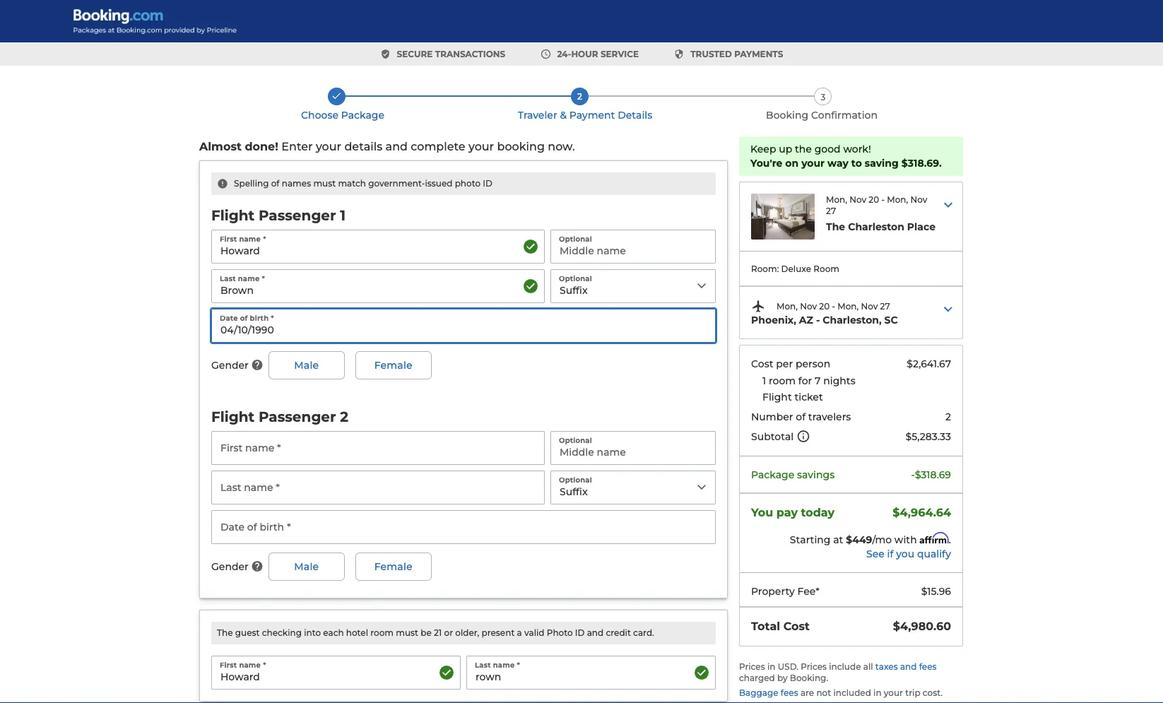 Task type: describe. For each thing, give the bounding box(es) containing it.
- inside "mon, nov 20 - mon, nov 27 the charleston place"
[[882, 194, 885, 204]]

- right az
[[816, 314, 820, 326]]

$4,964.64
[[893, 506, 951, 520]]

hotel
[[346, 628, 368, 638]]

last for first flight passenger's last name, valid text box
[[220, 274, 236, 283]]

1 vertical spatial id
[[575, 628, 585, 638]]

you
[[751, 506, 773, 520]]

almost done! enter your details and complete your booking now.
[[199, 140, 575, 153]]

1 vertical spatial .
[[797, 661, 799, 672]]

phoenix,
[[751, 314, 796, 326]]

0 vertical spatial package
[[341, 109, 385, 121]]

you pay today
[[751, 506, 835, 520]]

choose package
[[301, 109, 385, 121]]

spelling of names must match government-issued photo id
[[234, 178, 493, 189]]

flight for flight passenger 2
[[211, 408, 255, 425]]

you
[[896, 548, 915, 560]]

your inside keep up the good work! you're on your way to saving $318.69.
[[802, 157, 825, 169]]

taxes
[[876, 661, 898, 672]]

Second flight passenger's last name text field
[[211, 471, 545, 505]]

input success image for last name *
[[438, 664, 455, 681]]

first name * for the guest checking into each hotel room must be 21 or older, present a valid photo id and credit card.
[[220, 661, 266, 669]]

your right enter
[[316, 140, 341, 153]]

nov up place
[[911, 194, 928, 204]]

- up phoenix, az - charleston, sc
[[832, 301, 835, 312]]

secure transactions
[[397, 49, 505, 59]]

flight passenger 2
[[211, 408, 348, 425]]

first for the guest checking into each hotel room must be 21 or older, present a valid photo id and credit card.
[[220, 661, 237, 669]]

cost.
[[923, 688, 943, 698]]

match
[[338, 178, 366, 189]]

1 optional from the top
[[559, 235, 592, 243]]

Last name * text field
[[466, 656, 716, 690]]

cost per person
[[751, 358, 831, 370]]

to
[[851, 157, 862, 169]]

present
[[482, 628, 515, 638]]

for
[[799, 374, 812, 386]]

at
[[833, 534, 843, 546]]

2 horizontal spatial 2
[[946, 411, 951, 423]]

number
[[751, 411, 793, 423]]

male for 1
[[294, 359, 319, 371]]

total cost
[[751, 619, 810, 633]]

passenger for 1
[[259, 206, 336, 224]]

27 for mon, nov 20 - mon, nov 27 the charleston place
[[826, 206, 836, 216]]

way
[[828, 157, 849, 169]]

a
[[517, 628, 522, 638]]

see
[[866, 548, 885, 560]]

1 vertical spatial in
[[874, 688, 882, 698]]

details
[[345, 140, 383, 153]]

hour
[[571, 49, 598, 59]]

keep up the good work! you're on your way to saving $318.69.
[[751, 143, 942, 169]]

$449
[[846, 534, 872, 546]]

of for date
[[240, 314, 248, 322]]

21
[[434, 628, 442, 638]]

gender for flight passenger 2
[[211, 561, 249, 573]]

traveler
[[518, 109, 557, 121]]

savings
[[797, 469, 835, 481]]

and inside prices in usd . prices include all taxes and fees charged by booking . baggage fees are not included in your trip cost.
[[900, 661, 917, 672]]

person
[[796, 358, 831, 370]]

all
[[863, 661, 873, 672]]

almost
[[199, 140, 242, 153]]

number of travelers
[[751, 411, 851, 423]]

photo
[[455, 178, 481, 189]]

name down guest
[[239, 661, 261, 669]]

today
[[801, 506, 835, 520]]

1 horizontal spatial .
[[826, 673, 828, 684]]

0 horizontal spatial fees
[[781, 688, 798, 698]]

government-
[[368, 178, 425, 189]]

saving
[[865, 157, 899, 169]]

24-hour service
[[557, 49, 639, 59]]

flight passenger 1
[[211, 206, 346, 224]]

place
[[907, 221, 936, 233]]

starting
[[790, 534, 831, 546]]

first name * for flight passenger
[[220, 235, 266, 243]]

photo
[[547, 628, 573, 638]]

good
[[815, 143, 841, 155]]

0 horizontal spatial id
[[483, 178, 493, 189]]

spelling
[[234, 178, 269, 189]]

0 horizontal spatial must
[[313, 178, 336, 189]]

last for last name of guest checking into room 1, valid text box
[[475, 661, 491, 669]]

7
[[815, 374, 821, 386]]

1 vertical spatial package
[[751, 469, 795, 481]]

az
[[799, 314, 813, 326]]

1 vertical spatial the
[[217, 628, 233, 638]]

room
[[814, 263, 840, 274]]

phoenix, az - charleston, sc
[[751, 314, 898, 326]]

baggage fees link
[[739, 688, 801, 698]]

secure
[[397, 49, 433, 59]]

subtotal
[[751, 431, 794, 443]]

Optional text field
[[551, 431, 716, 465]]

0 horizontal spatial 2
[[340, 408, 348, 425]]

date of birth *
[[220, 314, 274, 322]]

Second flight passenger's date of birth telephone field
[[211, 510, 716, 544]]

20 for mon, nov 20 - mon, nov 27 the charleston place
[[869, 194, 879, 204]]

work!
[[843, 143, 871, 155]]

ticket
[[795, 391, 823, 403]]

not
[[817, 688, 831, 698]]

charged
[[739, 673, 775, 684]]

1 vertical spatial cost
[[784, 619, 810, 633]]

name down flight passenger 1
[[239, 235, 261, 243]]

1 room  for 7 nights flight ticket
[[763, 374, 856, 403]]

first name * text field for flight passenger
[[211, 230, 545, 264]]

up
[[779, 143, 792, 155]]

4 optional from the top
[[559, 476, 592, 484]]

1 prices from the left
[[739, 661, 765, 672]]

sc
[[885, 314, 898, 326]]

booking.com packages image
[[73, 8, 238, 34]]

trusted
[[691, 49, 732, 59]]

0 vertical spatial fees
[[919, 661, 937, 672]]

choose
[[301, 109, 339, 121]]

last name * for first flight passenger's last name, valid text box
[[220, 274, 265, 283]]

nov up charleston
[[850, 194, 867, 204]]

$318.69.
[[902, 157, 942, 169]]

are
[[801, 688, 814, 698]]

first for flight passenger
[[220, 235, 237, 243]]

see if you qualify link
[[740, 547, 951, 561]]

if
[[887, 548, 894, 560]]

now.
[[548, 140, 575, 153]]

deluxe
[[781, 263, 811, 274]]

on
[[785, 157, 799, 169]]

valid
[[524, 628, 545, 638]]



Task type: vqa. For each thing, say whether or not it's contained in the screenshot.
the topmost after
no



Task type: locate. For each thing, give the bounding box(es) containing it.
cost
[[751, 358, 774, 370], [784, 619, 810, 633]]

property
[[751, 585, 795, 597]]

must left "match"
[[313, 178, 336, 189]]

booking
[[766, 109, 809, 121], [790, 673, 826, 684]]

cost right total
[[784, 619, 810, 633]]

1 vertical spatial female
[[374, 561, 413, 573]]

pay
[[777, 506, 798, 520]]

starting at $449 /mo with affirm . see if you qualify
[[790, 532, 951, 560]]

0 vertical spatial female
[[374, 359, 413, 371]]

fees up cost.
[[919, 661, 937, 672]]

of for spelling
[[271, 178, 280, 189]]

mon, down way
[[826, 194, 847, 204]]

1 inside 1 room  for 7 nights flight ticket
[[763, 374, 766, 386]]

first down flight passenger 1
[[220, 235, 237, 243]]

0 vertical spatial last name *
[[220, 274, 265, 283]]

1 vertical spatial flight
[[763, 391, 792, 403]]

0 vertical spatial id
[[483, 178, 493, 189]]

27 inside "mon, nov 20 - mon, nov 27 the charleston place"
[[826, 206, 836, 216]]

toggle tooltip image
[[797, 429, 811, 444]]

last name * down present
[[475, 661, 520, 669]]

input success image for optional
[[522, 278, 539, 295]]

1 horizontal spatial 1
[[763, 374, 766, 386]]

1 vertical spatial first name *
[[220, 661, 266, 669]]

service
[[601, 49, 639, 59]]

first name *
[[220, 235, 266, 243], [220, 661, 266, 669]]

prices up charged
[[739, 661, 765, 672]]

card.
[[633, 628, 654, 638]]

2 horizontal spatial .
[[949, 534, 951, 546]]

$5,283.33
[[906, 431, 951, 443]]

input success image for first name *
[[522, 238, 539, 255]]

first down guest
[[220, 661, 237, 669]]

you're
[[751, 157, 783, 169]]

0 vertical spatial must
[[313, 178, 336, 189]]

2 passenger from the top
[[259, 408, 336, 425]]

. up not
[[826, 673, 828, 684]]

20 inside "mon, nov 20 - mon, nov 27 the charleston place"
[[869, 194, 879, 204]]

2 up second flight passenger's first name text field
[[340, 408, 348, 425]]

mon, up phoenix,
[[777, 301, 798, 312]]

-$318.69
[[911, 469, 951, 481]]

1 vertical spatial input success image
[[438, 664, 455, 681]]

2 female from the top
[[374, 561, 413, 573]]

the left guest
[[217, 628, 233, 638]]

20 for mon, nov 20 - mon, nov 27
[[819, 301, 830, 312]]

1 horizontal spatial room
[[769, 374, 796, 386]]

1 horizontal spatial id
[[575, 628, 585, 638]]

your left trip at the right
[[884, 688, 903, 698]]

1 vertical spatial room
[[371, 628, 394, 638]]

0 vertical spatial gender
[[211, 359, 249, 371]]

0 horizontal spatial of
[[240, 314, 248, 322]]

1 horizontal spatial 20
[[869, 194, 879, 204]]

Last name * text field
[[211, 269, 545, 303]]

. up qualify on the right of the page
[[949, 534, 951, 546]]

0 vertical spatial input success image
[[522, 238, 539, 255]]

0 horizontal spatial 1
[[340, 206, 346, 224]]

2 vertical spatial and
[[900, 661, 917, 672]]

last name * for last name of guest checking into room 1, valid text box
[[475, 661, 520, 669]]

and
[[386, 140, 408, 153], [587, 628, 604, 638], [900, 661, 917, 672]]

24-
[[557, 49, 571, 59]]

room: deluxe room
[[751, 263, 840, 274]]

2 first name * text field from the top
[[211, 656, 461, 690]]

flight for flight passenger 1
[[211, 206, 255, 224]]

your up photo
[[469, 140, 494, 153]]

1 vertical spatial male
[[294, 561, 319, 573]]

1 vertical spatial 27
[[880, 301, 890, 312]]

last
[[220, 274, 236, 283], [475, 661, 491, 669]]

id
[[483, 178, 493, 189], [575, 628, 585, 638]]

1 vertical spatial and
[[587, 628, 604, 638]]

input success image
[[522, 278, 539, 295], [438, 664, 455, 681]]

1 first name * from the top
[[220, 235, 266, 243]]

and right the details
[[386, 140, 408, 153]]

booking up up
[[766, 109, 809, 121]]

0 vertical spatial 1
[[340, 206, 346, 224]]

*
[[263, 235, 266, 243], [262, 274, 265, 283], [271, 314, 274, 322], [263, 661, 266, 669], [517, 661, 520, 669]]

trusted payments
[[691, 49, 783, 59]]

1 first from the top
[[220, 235, 237, 243]]

payments
[[734, 49, 783, 59]]

&
[[560, 109, 567, 121]]

birth
[[250, 314, 269, 322]]

taxes and fees link
[[876, 661, 939, 672]]

and left credit
[[587, 628, 604, 638]]

0 vertical spatial flight
[[211, 206, 255, 224]]

in right included
[[874, 688, 882, 698]]

input success image
[[522, 238, 539, 255], [693, 664, 710, 681]]

20 up phoenix, az - charleston, sc
[[819, 301, 830, 312]]

2 vertical spatial of
[[796, 411, 806, 423]]

1 horizontal spatial in
[[874, 688, 882, 698]]

of up "toggle tooltip" icon
[[796, 411, 806, 423]]

0 vertical spatial and
[[386, 140, 408, 153]]

and right taxes
[[900, 661, 917, 672]]

into
[[304, 628, 321, 638]]

2 horizontal spatial of
[[796, 411, 806, 423]]

1 horizontal spatial of
[[271, 178, 280, 189]]

name up date of birth *
[[238, 274, 260, 283]]

0 vertical spatial in
[[768, 661, 776, 672]]

0 horizontal spatial in
[[768, 661, 776, 672]]

cost left per
[[751, 358, 774, 370]]

3 optional from the top
[[559, 436, 592, 445]]

Date of birth * telephone field
[[211, 309, 716, 343]]

0 vertical spatial passenger
[[259, 206, 336, 224]]

with
[[895, 534, 917, 546]]

first name * down flight passenger 1
[[220, 235, 266, 243]]

0 horizontal spatial package
[[341, 109, 385, 121]]

name
[[239, 235, 261, 243], [238, 274, 260, 283], [239, 661, 261, 669], [493, 661, 515, 669]]

prices in usd . prices include all taxes and fees charged by booking . baggage fees are not included in your trip cost.
[[739, 661, 943, 698]]

first name * text field for the guest checking into each hotel room must be 21 or older, present a valid photo id and credit card.
[[211, 656, 461, 690]]

1 vertical spatial last name *
[[475, 661, 520, 669]]

flight inside 1 room  for 7 nights flight ticket
[[763, 391, 792, 403]]

2 first name * from the top
[[220, 661, 266, 669]]

0 vertical spatial .
[[949, 534, 951, 546]]

0 vertical spatial last
[[220, 274, 236, 283]]

include
[[829, 661, 861, 672]]

nov
[[850, 194, 867, 204], [911, 194, 928, 204], [800, 301, 817, 312], [861, 301, 878, 312]]

first name * text field up first flight passenger's last name, valid text box
[[211, 230, 545, 264]]

must left be
[[396, 628, 418, 638]]

2 prices from the left
[[801, 661, 827, 672]]

- up '$4,964.64' in the right bottom of the page
[[911, 469, 915, 481]]

booking up are
[[790, 673, 826, 684]]

package up the details
[[341, 109, 385, 121]]

1 vertical spatial first
[[220, 661, 237, 669]]

mon,
[[826, 194, 847, 204], [887, 194, 908, 204], [777, 301, 798, 312], [838, 301, 859, 312]]

the inside "mon, nov 20 - mon, nov 27 the charleston place"
[[826, 221, 845, 233]]

gender
[[211, 359, 249, 371], [211, 561, 249, 573]]

0 horizontal spatial room
[[371, 628, 394, 638]]

credit
[[606, 628, 631, 638]]

fees down by at right bottom
[[781, 688, 798, 698]]

2 male from the top
[[294, 561, 319, 573]]

1 horizontal spatial 2
[[577, 91, 582, 101]]

nov up charleston,
[[861, 301, 878, 312]]

27 up sc
[[880, 301, 890, 312]]

1 vertical spatial fees
[[781, 688, 798, 698]]

optional
[[559, 235, 592, 243], [559, 274, 592, 283], [559, 436, 592, 445], [559, 476, 592, 484]]

package down subtotal
[[751, 469, 795, 481]]

each
[[323, 628, 344, 638]]

room inside 1 room  for 7 nights flight ticket
[[769, 374, 796, 386]]

room:
[[751, 263, 779, 274]]

input success image for last name *
[[693, 664, 710, 681]]

27 for mon, nov 20 - mon, nov 27
[[880, 301, 890, 312]]

nov up az
[[800, 301, 817, 312]]

enter
[[282, 140, 313, 153]]

1 horizontal spatial prices
[[801, 661, 827, 672]]

0 horizontal spatial and
[[386, 140, 408, 153]]

1 vertical spatial of
[[240, 314, 248, 322]]

Second flight passenger's first name text field
[[211, 431, 545, 465]]

1 passenger from the top
[[259, 206, 336, 224]]

traveler & payment details
[[518, 109, 653, 121]]

0 vertical spatial first name * text field
[[211, 230, 545, 264]]

0 vertical spatial input success image
[[522, 278, 539, 295]]

1 vertical spatial last
[[475, 661, 491, 669]]

1 first name * text field from the top
[[211, 230, 545, 264]]

first name * down guest
[[220, 661, 266, 669]]

$4,980.60
[[893, 619, 951, 633]]

booking inside prices in usd . prices include all taxes and fees charged by booking . baggage fees are not included in your trip cost.
[[790, 673, 826, 684]]

0 horizontal spatial last
[[220, 274, 236, 283]]

qualify
[[917, 548, 951, 560]]

. up baggage fees link
[[797, 661, 799, 672]]

female for flight passenger 1
[[374, 359, 413, 371]]

* down "a"
[[517, 661, 520, 669]]

0 vertical spatial first name *
[[220, 235, 266, 243]]

27
[[826, 206, 836, 216], [880, 301, 890, 312]]

complete
[[411, 140, 465, 153]]

package
[[341, 109, 385, 121], [751, 469, 795, 481]]

* down flight passenger 1
[[263, 235, 266, 243]]

1 horizontal spatial 27
[[880, 301, 890, 312]]

2 gender from the top
[[211, 561, 249, 573]]

affirm
[[920, 532, 949, 544]]

of left names
[[271, 178, 280, 189]]

room right hotel
[[371, 628, 394, 638]]

1 horizontal spatial input success image
[[693, 664, 710, 681]]

0 vertical spatial male
[[294, 359, 319, 371]]

1 horizontal spatial package
[[751, 469, 795, 481]]

. inside starting at $449 /mo with affirm . see if you qualify
[[949, 534, 951, 546]]

mon, up charleston
[[887, 194, 908, 204]]

hotel image image
[[751, 193, 815, 239]]

in left usd
[[768, 661, 776, 672]]

gender for flight passenger 1
[[211, 359, 249, 371]]

2 vertical spatial flight
[[211, 408, 255, 425]]

0 vertical spatial booking
[[766, 109, 809, 121]]

1 gender from the top
[[211, 359, 249, 371]]

1 horizontal spatial and
[[587, 628, 604, 638]]

0 vertical spatial the
[[826, 221, 845, 233]]

1 vertical spatial gender
[[211, 561, 249, 573]]

First name * text field
[[211, 230, 545, 264], [211, 656, 461, 690]]

1 vertical spatial must
[[396, 628, 418, 638]]

first name * text field down the each
[[211, 656, 461, 690]]

trip
[[906, 688, 921, 698]]

0 horizontal spatial input success image
[[438, 664, 455, 681]]

package savings
[[751, 469, 835, 481]]

1 vertical spatial booking
[[790, 673, 826, 684]]

1 down cost per person
[[763, 374, 766, 386]]

1 horizontal spatial input success image
[[522, 278, 539, 295]]

names
[[282, 178, 311, 189]]

0 vertical spatial first
[[220, 235, 237, 243]]

checking
[[262, 628, 302, 638]]

confirmation
[[811, 109, 878, 121]]

flights image
[[751, 299, 765, 314]]

your down the
[[802, 157, 825, 169]]

0 horizontal spatial 20
[[819, 301, 830, 312]]

2 optional from the top
[[559, 274, 592, 283]]

nights
[[824, 374, 856, 386]]

male for 2
[[294, 561, 319, 573]]

booking confirmation
[[766, 109, 878, 121]]

0 horizontal spatial prices
[[739, 661, 765, 672]]

1 vertical spatial passenger
[[259, 408, 336, 425]]

0 horizontal spatial 27
[[826, 206, 836, 216]]

0 vertical spatial 27
[[826, 206, 836, 216]]

0 vertical spatial of
[[271, 178, 280, 189]]

1 down "match"
[[340, 206, 346, 224]]

2 up $5,283.33
[[946, 411, 951, 423]]

last up 'date'
[[220, 274, 236, 283]]

gender down 'date'
[[211, 359, 249, 371]]

/mo
[[872, 534, 892, 546]]

of right 'date'
[[240, 314, 248, 322]]

details
[[618, 109, 653, 121]]

male up into
[[294, 561, 319, 573]]

male up flight passenger 2
[[294, 359, 319, 371]]

baggage
[[739, 688, 779, 698]]

1 horizontal spatial must
[[396, 628, 418, 638]]

1 vertical spatial 1
[[763, 374, 766, 386]]

1 horizontal spatial last
[[475, 661, 491, 669]]

of for number
[[796, 411, 806, 423]]

* up birth
[[262, 274, 265, 283]]

1 male from the top
[[294, 359, 319, 371]]

last down present
[[475, 661, 491, 669]]

- up charleston
[[882, 194, 885, 204]]

0 vertical spatial 20
[[869, 194, 879, 204]]

1 female from the top
[[374, 359, 413, 371]]

fees
[[919, 661, 937, 672], [781, 688, 798, 698]]

* right birth
[[271, 314, 274, 322]]

2 first from the top
[[220, 661, 237, 669]]

issued
[[425, 178, 453, 189]]

1
[[340, 206, 346, 224], [763, 374, 766, 386]]

0 horizontal spatial the
[[217, 628, 233, 638]]

* down the checking
[[263, 661, 266, 669]]

room
[[769, 374, 796, 386], [371, 628, 394, 638]]

1 horizontal spatial cost
[[784, 619, 810, 633]]

or
[[444, 628, 453, 638]]

booking
[[497, 140, 545, 153]]

0 horizontal spatial input success image
[[522, 238, 539, 255]]

room down per
[[769, 374, 796, 386]]

passenger for 2
[[259, 408, 336, 425]]

your inside prices in usd . prices include all taxes and fees charged by booking . baggage fees are not included in your trip cost.
[[884, 688, 903, 698]]

27 right hotel image
[[826, 206, 836, 216]]

1 vertical spatial first name * text field
[[211, 656, 461, 690]]

prices right usd
[[801, 661, 827, 672]]

the
[[795, 143, 812, 155]]

20
[[869, 194, 879, 204], [819, 301, 830, 312]]

travelers
[[808, 411, 851, 423]]

3
[[821, 92, 826, 102]]

1 vertical spatial input success image
[[693, 664, 710, 681]]

passenger
[[259, 206, 336, 224], [259, 408, 336, 425]]

0 horizontal spatial cost
[[751, 358, 774, 370]]

fee*
[[798, 585, 820, 597]]

0 vertical spatial room
[[769, 374, 796, 386]]

older,
[[455, 628, 479, 638]]

gender up guest
[[211, 561, 249, 573]]

charleston,
[[823, 314, 882, 326]]

date
[[220, 314, 238, 322]]

Optional text field
[[551, 230, 716, 264]]

2 up traveler & payment details
[[577, 91, 582, 101]]

1 horizontal spatial the
[[826, 221, 845, 233]]

per
[[776, 358, 793, 370]]

1 horizontal spatial last name *
[[475, 661, 520, 669]]

20 up charleston
[[869, 194, 879, 204]]

2 horizontal spatial and
[[900, 661, 917, 672]]

0 vertical spatial cost
[[751, 358, 774, 370]]

1 horizontal spatial fees
[[919, 661, 937, 672]]

be
[[421, 628, 432, 638]]

.
[[949, 534, 951, 546], [797, 661, 799, 672], [826, 673, 828, 684]]

flight
[[211, 206, 255, 224], [763, 391, 792, 403], [211, 408, 255, 425]]

female for flight passenger 2
[[374, 561, 413, 573]]

2 vertical spatial .
[[826, 673, 828, 684]]

last name * up date of birth *
[[220, 274, 265, 283]]

0 horizontal spatial last name *
[[220, 274, 265, 283]]

usd
[[778, 661, 797, 672]]

mon, up charleston,
[[838, 301, 859, 312]]

the left charleston
[[826, 221, 845, 233]]

name down present
[[493, 661, 515, 669]]



